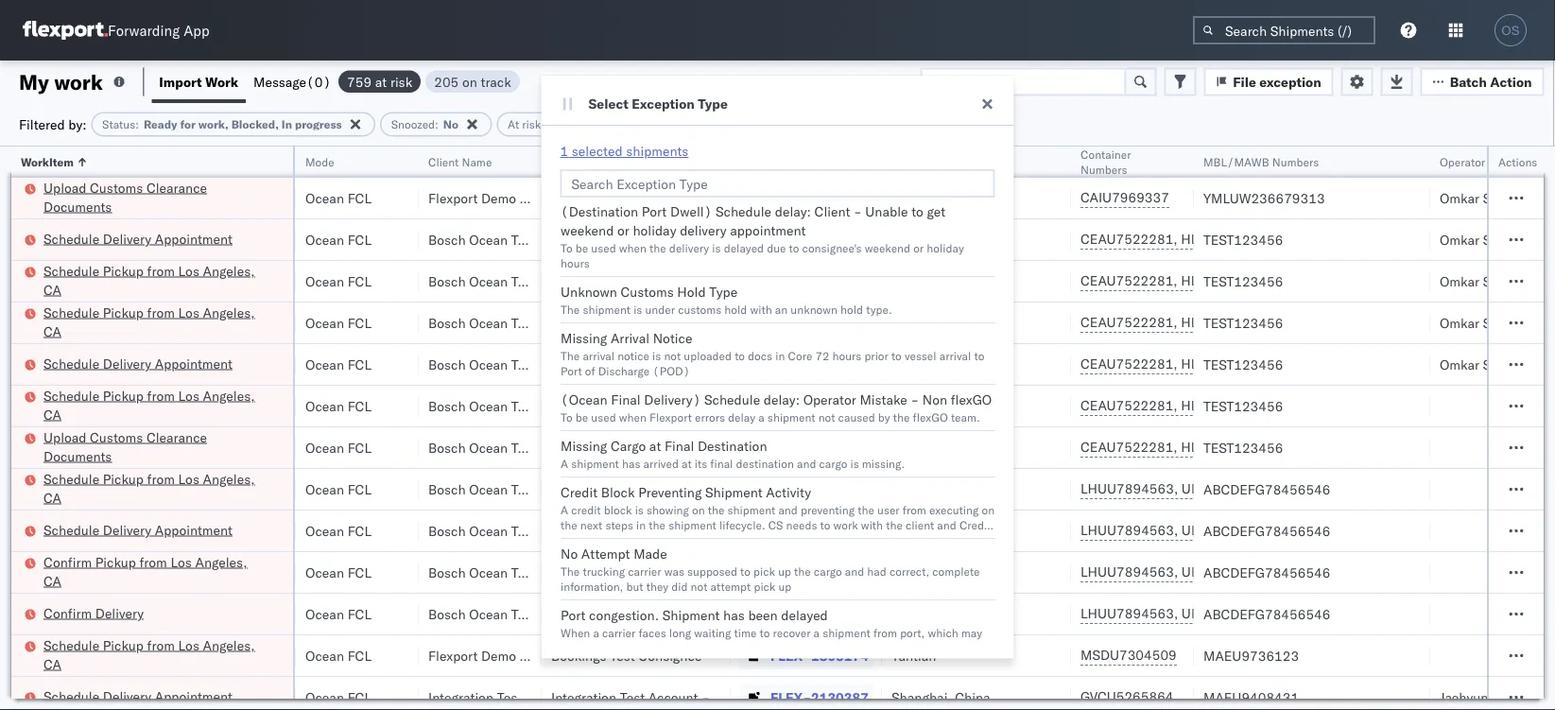 Task type: locate. For each thing, give the bounding box(es) containing it.
1 vertical spatial be
[[575, 410, 588, 424]]

0 vertical spatial no
[[443, 117, 458, 131]]

0 horizontal spatial has
[[622, 456, 640, 470]]

12 fcl from the top
[[348, 647, 372, 664]]

1846748 down consignee's
[[811, 273, 869, 289]]

2 horizontal spatial :
[[541, 117, 545, 131]]

not
[[664, 348, 680, 363], [818, 410, 835, 424], [690, 579, 707, 593]]

2 vertical spatial at
[[681, 456, 691, 470]]

2 test123456 from the top
[[1204, 273, 1283, 289]]

client inside client name button
[[428, 155, 459, 169]]

pickup inside confirm pickup from los angeles, ca
[[95, 554, 136, 570]]

port right departure
[[946, 155, 968, 169]]

at right 759 in the top left of the page
[[375, 73, 387, 90]]

type up customs
[[709, 284, 737, 300]]

the for missing
[[560, 348, 579, 363]]

1 horizontal spatial arrival
[[939, 348, 971, 363]]

karl
[[713, 689, 738, 705]]

3 test123456 from the top
[[1204, 314, 1283, 331]]

ceau7522281,
[[1081, 231, 1178, 247], [1081, 272, 1178, 289], [1081, 314, 1178, 330], [1081, 355, 1178, 372], [1081, 397, 1178, 414], [1081, 439, 1178, 455]]

0 horizontal spatial final
[[611, 391, 640, 408]]

exception
[[632, 95, 695, 112]]

1 schedule pickup from los angeles, ca from the top
[[43, 262, 255, 298]]

1 vertical spatial flexport
[[649, 410, 692, 424]]

2 vertical spatial the
[[794, 564, 810, 578]]

1 vertical spatial client
[[814, 203, 850, 220]]

appointment for fourth schedule delivery appointment link from the bottom
[[155, 230, 233, 247]]

1 horizontal spatial :
[[435, 117, 439, 131]]

no inside no attempt made the trucking carrier was supposed to pick up the cargo and had correct, complete information, but they did not attempt pick up
[[560, 546, 577, 562]]

aug
[[125, 190, 150, 206]]

0 vertical spatial final
[[611, 391, 640, 408]]

0 vertical spatial not
[[664, 348, 680, 363]]

supposed
[[687, 564, 737, 578]]

weekend down (destination
[[560, 222, 613, 239]]

mistake
[[859, 391, 907, 408]]

6 flex-1846748 from the top
[[771, 439, 869, 456]]

2 1846748 from the top
[[811, 273, 869, 289]]

0 vertical spatial pick
[[753, 564, 775, 578]]

by
[[878, 410, 890, 424]]

shanghai, china right had
[[892, 564, 991, 581]]

6 fcl from the top
[[348, 398, 372, 414]]

final inside missing cargo at final destination a shipment has arrived at its final destination and cargo is missing.
[[664, 438, 694, 454]]

2023 right the 13, in the bottom of the page
[[180, 647, 213, 664]]

the down unknown
[[560, 302, 579, 316]]

1 vertical spatial flexport demo consignee
[[428, 647, 583, 664]]

or down (destination
[[617, 222, 629, 239]]

1 vertical spatial 14,
[[160, 522, 181, 539]]

0 vertical spatial 12:59 am mst, dec 14, 2022
[[31, 481, 217, 497]]

to left docs
[[734, 348, 745, 363]]

lagerfeld
[[741, 689, 797, 705]]

4 schedule pickup from los angeles, ca link from the top
[[43, 469, 269, 507]]

1 horizontal spatial hold
[[840, 302, 863, 316]]

hold
[[724, 302, 747, 316], [840, 302, 863, 316]]

from for 4th schedule pickup from los angeles, ca 'link'
[[147, 470, 175, 487]]

jan for 23,
[[123, 689, 144, 705]]

shanghai, china down complete
[[892, 606, 991, 622]]

ready
[[144, 117, 177, 131]]

0 vertical spatial 2023
[[180, 647, 213, 664]]

hours up unknown
[[560, 256, 589, 270]]

ca for third schedule pickup from los angeles, ca 'link' from the top
[[43, 406, 61, 423]]

progress
[[295, 117, 342, 131]]

0 vertical spatial delayed
[[723, 241, 764, 255]]

the up information,
[[560, 564, 579, 578]]

1 omkar from the top
[[1440, 190, 1480, 206]]

client inside (destination port dwell) schedule delay: client - unable to get weekend or holiday delivery appointment to be used when the delivery is delayed due to consignee's weekend or holiday hours
[[814, 203, 850, 220]]

1 abcdefg78456546 from the top
[[1204, 481, 1331, 497]]

1 ocean fcl from the top
[[305, 190, 372, 206]]

schedule for first schedule pickup from los angeles, ca button from the bottom
[[43, 637, 99, 653]]

port left dwell)
[[641, 203, 666, 220]]

from inside confirm pickup from los angeles, ca
[[139, 554, 167, 570]]

ceau7522281, hlxu6269489, hlxu8034992
[[1081, 231, 1374, 247], [1081, 272, 1374, 289], [1081, 314, 1374, 330], [1081, 355, 1374, 372], [1081, 397, 1374, 414], [1081, 439, 1374, 455]]

at risk : overdue, due soon
[[508, 117, 652, 131]]

2 to from the top
[[560, 410, 572, 424]]

1 vertical spatial used
[[591, 410, 616, 424]]

2023 for 9:30 pm mst, jan 23, 2023
[[171, 689, 204, 705]]

the up the under
[[649, 241, 666, 255]]

consignee's
[[802, 241, 861, 255]]

3 omkar from the top
[[1440, 273, 1480, 289]]

flex- up the core
[[771, 314, 811, 331]]

23, up 24,
[[151, 564, 171, 581]]

los for third schedule pickup from los angeles, ca 'link' from the top
[[178, 387, 199, 404]]

3 schedule delivery appointment from the top
[[43, 521, 233, 538]]

select exception type
[[589, 95, 728, 112]]

clearance
[[146, 179, 207, 196], [146, 429, 207, 445]]

be inside (ocean final delivery) schedule delay: operator mistake - non flexgo to be used when flexport errors delay a shipment not caused by the flexgo team.
[[575, 410, 588, 424]]

los for 4th schedule pickup from los angeles, ca 'link'
[[178, 470, 199, 487]]

appointment down the 13, in the bottom of the page
[[155, 688, 233, 704]]

12:59
[[31, 231, 68, 248], [31, 273, 68, 289], [31, 314, 68, 331], [31, 356, 68, 373], [31, 398, 68, 414], [31, 481, 68, 497], [31, 522, 68, 539], [31, 647, 68, 664]]

due
[[601, 117, 623, 131]]

appointment up "confirm pickup from los angeles, ca" 'link'
[[155, 521, 233, 538]]

shenzhen, up vessel
[[892, 314, 955, 331]]

angeles, for 4th schedule pickup from los angeles, ca 'link' from the bottom of the page
[[203, 304, 255, 321]]

risk
[[390, 73, 412, 90], [522, 117, 541, 131]]

1 vertical spatial cargo
[[813, 564, 842, 578]]

flex- up destination
[[771, 439, 811, 456]]

pickup for 4th schedule pickup from los angeles, ca 'link'
[[103, 470, 144, 487]]

0 vertical spatial pm
[[63, 564, 84, 581]]

1 vertical spatial operator
[[803, 391, 856, 408]]

6 ocean fcl from the top
[[305, 398, 372, 414]]

schedule inside (destination port dwell) schedule delay: client - unable to get weekend or holiday delivery appointment to be used when the delivery is delayed due to consignee's weekend or holiday hours
[[715, 203, 771, 220]]

departure port
[[892, 155, 968, 169]]

delivery for fourth schedule delivery appointment button from the bottom of the page
[[103, 230, 151, 247]]

missing inside missing cargo at final destination a shipment has arrived at its final destination and cargo is missing.
[[560, 438, 607, 454]]

0 vertical spatial upload customs clearance documents button
[[43, 178, 269, 218]]

0 vertical spatial missing
[[560, 330, 607, 347]]

1 vertical spatial when
[[619, 410, 646, 424]]

1 up from the top
[[778, 564, 791, 578]]

schedule for third schedule delivery appointment button from the bottom
[[43, 355, 99, 372]]

0 vertical spatial type
[[698, 95, 728, 112]]

0 horizontal spatial holiday
[[632, 222, 676, 239]]

upload customs clearance documents for 2nd upload customs clearance documents link
[[43, 429, 207, 464]]

1 upload customs clearance documents button from the top
[[43, 178, 269, 218]]

schedule for third schedule delivery appointment button from the top of the page
[[43, 521, 99, 538]]

is inside (destination port dwell) schedule delay: client - unable to get weekend or holiday delivery appointment to be used when the delivery is delayed due to consignee's weekend or holiday hours
[[712, 241, 720, 255]]

4 1889466 from the top
[[811, 606, 869, 622]]

delivery
[[103, 230, 151, 247], [103, 355, 151, 372], [103, 521, 151, 538], [95, 605, 144, 621], [103, 688, 151, 704]]

schedule for 3rd schedule pickup from los angeles, ca button from the bottom
[[43, 387, 99, 404]]

overdue,
[[549, 117, 599, 131]]

my
[[19, 69, 49, 95]]

0 horizontal spatial and
[[797, 456, 816, 470]]

1 1846748 from the top
[[811, 231, 869, 248]]

0 vertical spatial flexport demo consignee
[[428, 190, 583, 206]]

2 confirm from the top
[[43, 605, 92, 621]]

the inside missing arrival notice the arrival notice is not uploaded to docs in core 72 hours prior to vessel arrival to port of discharge (pod)
[[560, 348, 579, 363]]

non
[[922, 391, 947, 408]]

shipment inside missing cargo at final destination a shipment has arrived at its final destination and cargo is missing.
[[571, 456, 619, 470]]

unable
[[865, 203, 908, 220]]

los
[[178, 262, 199, 279], [178, 304, 199, 321], [178, 387, 199, 404], [178, 470, 199, 487], [171, 554, 192, 570], [178, 637, 199, 653]]

hold left type.
[[840, 302, 863, 316]]

account
[[648, 689, 698, 705]]

appointment
[[730, 222, 805, 239]]

1 the from the top
[[560, 302, 579, 316]]

file exception
[[1233, 73, 1321, 90]]

5 shanghai, china from the top
[[892, 606, 991, 622]]

2 ocean fcl from the top
[[305, 231, 372, 248]]

flexgo down non
[[912, 410, 948, 424]]

delayed inside (destination port dwell) schedule delay: client - unable to get weekend or holiday delivery appointment to be used when the delivery is delayed due to consignee's weekend or holiday hours
[[723, 241, 764, 255]]

appointment for third schedule delivery appointment link from the bottom of the page
[[155, 355, 233, 372]]

shipment inside button
[[662, 607, 719, 624]]

file
[[1233, 73, 1256, 90]]

final
[[710, 456, 733, 470]]

delay: for client
[[775, 203, 811, 220]]

12 ocean fcl from the top
[[305, 647, 372, 664]]

upload customs clearance documents for second upload customs clearance documents link from the bottom of the page
[[43, 179, 207, 215]]

risk right 759 in the top left of the page
[[390, 73, 412, 90]]

mst, up 9:30 pm mst, jan 23, 2023
[[96, 647, 129, 664]]

1 vertical spatial customs
[[620, 284, 673, 300]]

has
[[622, 456, 640, 470], [723, 607, 744, 624]]

2 when from the top
[[619, 410, 646, 424]]

used inside (ocean final delivery) schedule delay: operator mistake - non flexgo to be used when flexport errors delay a shipment not caused by the flexgo team.
[[591, 410, 616, 424]]

schedule delivery appointment link up '12:00 am mst, nov 9, 2022'
[[43, 354, 233, 373]]

1 uetu5238478 from the top
[[1182, 480, 1274, 497]]

0 vertical spatial documents
[[43, 198, 112, 215]]

1 horizontal spatial no
[[560, 546, 577, 562]]

schedule pickup from los angeles, ca for 4th schedule pickup from los angeles, ca 'link'
[[43, 470, 255, 506]]

at
[[508, 117, 519, 131]]

10 ocean fcl from the top
[[305, 564, 372, 581]]

ca
[[43, 281, 61, 298], [43, 323, 61, 339], [43, 406, 61, 423], [43, 489, 61, 506], [43, 572, 61, 589], [43, 656, 61, 672]]

los for 1st schedule pickup from los angeles, ca 'link' from the top
[[178, 262, 199, 279]]

delayed inside button
[[781, 607, 828, 624]]

resize handle column header for consignee
[[708, 147, 731, 710]]

schedule delivery appointment for second schedule delivery appointment link from the bottom
[[43, 521, 233, 538]]

flex- right a
[[771, 398, 811, 414]]

0 vertical spatial hours
[[560, 256, 589, 270]]

flexport demo consignee up integration
[[428, 647, 583, 664]]

to inside (ocean final delivery) schedule delay: operator mistake - non flexgo to be used when flexport errors delay a shipment not caused by the flexgo team.
[[560, 410, 572, 424]]

1 5, from the top
[[161, 231, 173, 248]]

to down (ocean in the bottom of the page
[[560, 410, 572, 424]]

shanghai, down yantian
[[892, 689, 952, 705]]

2 shenzhen, from the top
[[892, 273, 955, 289]]

forwarding app link
[[23, 21, 210, 40]]

arrival up of at the left of the page
[[582, 348, 614, 363]]

shenzhen, china
[[892, 231, 994, 248], [892, 273, 994, 289], [892, 314, 994, 331], [892, 356, 994, 373], [892, 398, 994, 414]]

no attempt made the trucking carrier was supposed to pick up the cargo and had correct, complete information, but they did not attempt pick up
[[560, 546, 980, 593]]

or down departure
[[913, 241, 923, 255]]

1889466 left 'correct,'
[[811, 564, 869, 581]]

pm right 5:00 at the left bottom of page
[[63, 564, 84, 581]]

is inside missing arrival notice the arrival notice is not uploaded to docs in core 72 hours prior to vessel arrival to port of discharge (pod)
[[652, 348, 661, 363]]

6 hlxu8034992 from the top
[[1281, 439, 1374, 455]]

upload customs clearance documents link
[[43, 178, 269, 216], [43, 428, 269, 466]]

8 12:59 from the top
[[31, 647, 68, 664]]

14,
[[160, 481, 181, 497], [160, 522, 181, 539]]

shenzhen, china down get
[[892, 231, 994, 248]]

schedule pickup from los angeles, ca button
[[43, 261, 269, 301], [43, 303, 269, 343], [43, 386, 269, 426], [43, 469, 269, 509], [43, 636, 269, 676]]

pickup for fifth schedule pickup from los angeles, ca 'link'
[[103, 637, 144, 653]]

1 ceau7522281, hlxu6269489, hlxu8034992 from the top
[[1081, 231, 1374, 247]]

2 ca from the top
[[43, 323, 61, 339]]

bosch ocean test
[[428, 231, 536, 248], [551, 231, 659, 248], [428, 273, 536, 289], [551, 273, 659, 289], [428, 314, 536, 331], [551, 314, 659, 331], [428, 356, 536, 373], [551, 356, 659, 373], [428, 398, 536, 414], [551, 398, 659, 414], [428, 439, 536, 456], [551, 439, 659, 456], [428, 481, 536, 497], [551, 481, 659, 497], [428, 522, 536, 539], [551, 522, 659, 539], [428, 564, 536, 581], [551, 564, 659, 581], [428, 606, 536, 622], [551, 606, 659, 622]]

delay: inside (destination port dwell) schedule delay: client - unable to get weekend or holiday delivery appointment to be used when the delivery is delayed due to consignee's weekend or holiday hours
[[775, 203, 811, 220]]

angeles, inside confirm pickup from los angeles, ca
[[195, 554, 247, 570]]

1 horizontal spatial numbers
[[1272, 155, 1319, 169]]

0 horizontal spatial risk
[[390, 73, 412, 90]]

app
[[184, 21, 210, 39]]

0 vertical spatial up
[[778, 564, 791, 578]]

0 vertical spatial holiday
[[632, 222, 676, 239]]

schedule delivery appointment for fourth schedule delivery appointment link from the bottom
[[43, 230, 233, 247]]

0 horizontal spatial client
[[428, 155, 459, 169]]

0 vertical spatial shipment
[[705, 484, 762, 501]]

0 horizontal spatial numbers
[[1081, 162, 1127, 176]]

resize handle column header
[[207, 147, 230, 710], [270, 147, 293, 710], [273, 147, 296, 710], [396, 147, 419, 710], [519, 147, 542, 710], [708, 147, 731, 710], [859, 147, 882, 710], [1049, 147, 1071, 710], [1171, 147, 1194, 710], [1408, 147, 1430, 710], [1521, 147, 1544, 710], [1531, 147, 1553, 710]]

and inside missing cargo at final destination a shipment has arrived at its final destination and cargo is missing.
[[797, 456, 816, 470]]

1 vertical spatial at
[[649, 438, 661, 454]]

9:30 pm mst, jan 23, 2023
[[31, 689, 204, 705]]

and inside no attempt made the trucking carrier was supposed to pick up the cargo and had correct, complete information, but they did not attempt pick up
[[845, 564, 864, 578]]

0 horizontal spatial hold
[[724, 302, 747, 316]]

uploaded
[[683, 348, 731, 363]]

hours inside (destination port dwell) schedule delay: client - unable to get weekend or holiday delivery appointment to be used when the delivery is delayed due to consignee's weekend or holiday hours
[[560, 256, 589, 270]]

1 vertical spatial to
[[560, 410, 572, 424]]

0 vertical spatial operator
[[1440, 155, 1485, 169]]

when down (destination
[[619, 241, 646, 255]]

flex- down flex-1660288
[[771, 231, 811, 248]]

1 horizontal spatial risk
[[522, 117, 541, 131]]

los for fifth schedule pickup from los angeles, ca 'link'
[[178, 637, 199, 653]]

schedule delivery appointment link down aug
[[43, 229, 233, 248]]

0 vertical spatial flexport
[[428, 190, 478, 206]]

to right reset
[[806, 73, 819, 89]]

11 flex- from the top
[[771, 606, 811, 622]]

0 vertical spatial confirm
[[43, 554, 92, 570]]

schedule delivery appointment button down 12:59 am mst, jan 13, 2023
[[43, 687, 233, 708]]

2 12:59 from the top
[[31, 273, 68, 289]]

ca for "confirm pickup from los angeles, ca" 'link'
[[43, 572, 61, 589]]

from for 4th schedule pickup from los angeles, ca 'link' from the bottom of the page
[[147, 304, 175, 321]]

0 horizontal spatial hours
[[560, 256, 589, 270]]

arrival right vessel
[[939, 348, 971, 363]]

2 up from the top
[[778, 579, 791, 593]]

2 schedule pickup from los angeles, ca button from the top
[[43, 303, 269, 343]]

upload customs clearance documents
[[43, 179, 207, 215], [43, 429, 207, 464]]

2 horizontal spatial not
[[818, 410, 835, 424]]

shanghai, china down departure port
[[892, 190, 991, 206]]

2 vertical spatial customs
[[90, 429, 143, 445]]

1 vertical spatial upload customs clearance documents button
[[43, 428, 269, 468]]

confirm inside confirm pickup from los angeles, ca
[[43, 554, 92, 570]]

deadline
[[31, 155, 77, 169]]

1 horizontal spatial operator
[[1440, 155, 1485, 169]]

caused
[[838, 410, 875, 424]]

schedule pickup from los angeles, ca link
[[43, 261, 269, 299], [43, 303, 269, 341], [43, 386, 269, 424], [43, 469, 269, 507], [43, 636, 269, 674]]

0 vertical spatial jan
[[132, 647, 153, 664]]

hours right 72
[[832, 348, 861, 363]]

1 vertical spatial no
[[560, 546, 577, 562]]

: right 'at'
[[541, 117, 545, 131]]

missing for missing cargo at final destination
[[560, 438, 607, 454]]

shenzhen, right by
[[892, 398, 955, 414]]

flex-1889466 up been
[[771, 564, 869, 581]]

file exception button
[[1204, 68, 1334, 96], [1204, 68, 1334, 96]]

1 vertical spatial final
[[664, 438, 694, 454]]

from for "confirm pickup from los angeles, ca" 'link'
[[139, 554, 167, 570]]

1 vertical spatial documents
[[43, 448, 112, 464]]

under
[[645, 302, 675, 316]]

1 vertical spatial demo
[[481, 647, 516, 664]]

to right prior
[[891, 348, 901, 363]]

been
[[748, 607, 777, 624]]

missing for missing arrival notice
[[560, 330, 607, 347]]

2 schedule delivery appointment from the top
[[43, 355, 233, 372]]

3 uetu5238478 from the top
[[1182, 563, 1274, 580]]

mode
[[305, 155, 334, 169]]

final up arrived
[[664, 438, 694, 454]]

1 schedule delivery appointment from the top
[[43, 230, 233, 247]]

schedule delivery appointment link up confirm pickup from los angeles, ca
[[43, 520, 233, 539]]

4 schedule pickup from los angeles, ca from the top
[[43, 470, 255, 506]]

4 abcdefg78456546 from the top
[[1204, 606, 1331, 622]]

hold left with in the left of the page
[[724, 302, 747, 316]]

angeles,
[[203, 262, 255, 279], [203, 304, 255, 321], [203, 387, 255, 404], [203, 470, 255, 487], [195, 554, 247, 570], [203, 637, 255, 653]]

flex- up been
[[771, 564, 811, 581]]

delivery down the 5:00 pm mst, dec 23, 2022 in the bottom left of the page
[[95, 605, 144, 621]]

1 vertical spatial upload customs clearance documents link
[[43, 428, 269, 466]]

1 vertical spatial not
[[818, 410, 835, 424]]

1 vertical spatial confirm
[[43, 605, 92, 621]]

confirm
[[43, 554, 92, 570], [43, 605, 92, 621]]

1 vertical spatial type
[[709, 284, 737, 300]]

1 flex- from the top
[[771, 190, 811, 206]]

numbers inside 'container numbers'
[[1081, 162, 1127, 176]]

1 vertical spatial missing
[[560, 438, 607, 454]]

Search Work text field
[[920, 68, 1126, 96]]

12:00 am mst, nov 9, 2022
[[31, 439, 208, 456]]

mst, up the 5:00 pm mst, dec 23, 2022 in the bottom left of the page
[[96, 522, 129, 539]]

1 vertical spatial up
[[778, 579, 791, 593]]

12 flex- from the top
[[771, 647, 811, 664]]

3 ocean fcl from the top
[[305, 273, 372, 289]]

0 vertical spatial when
[[619, 241, 646, 255]]

pm for 5:00
[[63, 564, 84, 581]]

9,
[[160, 439, 172, 456]]

customs up the under
[[620, 284, 673, 300]]

be inside (destination port dwell) schedule delay: client - unable to get weekend or holiday delivery appointment to be used when the delivery is delayed due to consignee's weekend or holiday hours
[[575, 241, 588, 255]]

12:59 am mst, dec 14, 2022
[[31, 481, 217, 497], [31, 522, 217, 539]]

2 schedule delivery appointment link from the top
[[43, 354, 233, 373]]

4 flex-1889466 from the top
[[771, 606, 869, 622]]

0 horizontal spatial delayed
[[723, 241, 764, 255]]

missing up of at the left of the page
[[560, 330, 607, 347]]

0 vertical spatial client
[[428, 155, 459, 169]]

(destination
[[560, 203, 638, 220]]

flex-1846748 down unknown
[[771, 356, 869, 373]]

0 horizontal spatial weekend
[[560, 222, 613, 239]]

mst, up confirm delivery
[[87, 564, 119, 581]]

7 fcl from the top
[[348, 439, 372, 456]]

2 vertical spatial flexport
[[428, 647, 478, 664]]

appointment up 9,
[[155, 355, 233, 372]]

documents left 9,
[[43, 448, 112, 464]]

operator
[[1440, 155, 1485, 169], [803, 391, 856, 408]]

its
[[694, 456, 707, 470]]

0 vertical spatial flexgo
[[950, 391, 991, 408]]

test
[[511, 231, 536, 248], [634, 231, 659, 248], [511, 273, 536, 289], [634, 273, 659, 289], [511, 314, 536, 331], [634, 314, 659, 331], [511, 356, 536, 373], [634, 356, 659, 373], [511, 398, 536, 414], [634, 398, 659, 414], [511, 439, 536, 456], [634, 439, 659, 456], [511, 481, 536, 497], [634, 481, 659, 497], [511, 522, 536, 539], [634, 522, 659, 539], [511, 564, 536, 581], [634, 564, 659, 581], [511, 606, 536, 622], [634, 606, 659, 622], [610, 647, 635, 664], [620, 689, 645, 705]]

ca for 1st schedule pickup from los angeles, ca 'link' from the top
[[43, 281, 61, 298]]

shipment down final
[[705, 484, 762, 501]]

port inside missing arrival notice the arrival notice is not uploaded to docs in core 72 hours prior to vessel arrival to port of discharge (pod)
[[560, 364, 582, 378]]

consignee up integration
[[520, 647, 583, 664]]

numbers
[[1272, 155, 1319, 169], [1081, 162, 1127, 176]]

and for missing cargo at final destination
[[797, 456, 816, 470]]

7:00 am mst, dec 24, 2022
[[31, 606, 208, 622]]

- left unable
[[853, 203, 861, 220]]

1 be from the top
[[575, 241, 588, 255]]

cargo left missing.
[[819, 456, 847, 470]]

23, for 2023
[[147, 689, 168, 705]]

1 vertical spatial hours
[[832, 348, 861, 363]]

1 vertical spatial shipment
[[662, 607, 719, 624]]

the inside no attempt made the trucking carrier was supposed to pick up the cargo and had correct, complete information, but they did not attempt pick up
[[794, 564, 810, 578]]

1 horizontal spatial has
[[723, 607, 744, 624]]

not inside no attempt made the trucking carrier was supposed to pick up the cargo and had correct, complete information, but they did not attempt pick up
[[690, 579, 707, 593]]

used
[[591, 241, 616, 255], [591, 410, 616, 424]]

2 hold from the left
[[840, 302, 863, 316]]

1 horizontal spatial or
[[913, 241, 923, 255]]

2 horizontal spatial at
[[681, 456, 691, 470]]

schedule for 1st schedule delivery appointment button from the bottom
[[43, 688, 99, 704]]

5 hlxu8034992 from the top
[[1281, 397, 1374, 414]]

0 horizontal spatial not
[[664, 348, 680, 363]]

2 savant from the top
[[1483, 231, 1524, 248]]

delayed down appointment
[[723, 241, 764, 255]]

1893174
[[811, 647, 869, 664]]

hlxu6269489,
[[1181, 231, 1278, 247], [1181, 272, 1278, 289], [1181, 314, 1278, 330], [1181, 355, 1278, 372], [1181, 397, 1278, 414], [1181, 439, 1278, 455]]

delay: inside (ocean final delivery) schedule delay: operator mistake - non flexgo to be used when flexport errors delay a shipment not caused by the flexgo team.
[[763, 391, 799, 408]]

4 12:59 am mdt, nov 5, 2022 from the top
[[31, 356, 209, 373]]

2 omkar from the top
[[1440, 231, 1480, 248]]

0 vertical spatial upload
[[43, 179, 86, 196]]

and left had
[[845, 564, 864, 578]]

los for 4th schedule pickup from los angeles, ca 'link' from the bottom of the page
[[178, 304, 199, 321]]

3 abcdefg78456546 from the top
[[1204, 564, 1331, 581]]

flex- down no attempt made the trucking carrier was supposed to pick up the cargo and had correct, complete information, but they did not attempt pick up
[[771, 606, 811, 622]]

1 vertical spatial pick
[[753, 579, 775, 593]]

5 12:59 from the top
[[31, 398, 68, 414]]

omkar savant
[[1440, 190, 1524, 206], [1440, 231, 1524, 248], [1440, 273, 1524, 289], [1440, 314, 1524, 331], [1440, 356, 1524, 373]]

12:59 am mdt, nov 5, 2022
[[31, 231, 209, 248], [31, 273, 209, 289], [31, 314, 209, 331], [31, 356, 209, 373], [31, 398, 209, 414]]

shipment
[[705, 484, 762, 501], [662, 607, 719, 624]]

from for third schedule pickup from los angeles, ca 'link' from the top
[[147, 387, 175, 404]]

confirm for confirm delivery
[[43, 605, 92, 621]]

2 vertical spatial not
[[690, 579, 707, 593]]

shipments
[[626, 143, 689, 159]]

when
[[619, 241, 646, 255], [619, 410, 646, 424]]

0 vertical spatial be
[[575, 241, 588, 255]]

to inside button
[[806, 73, 819, 89]]

5 5, from the top
[[161, 398, 173, 414]]

1 to from the top
[[560, 241, 572, 255]]

the inside no attempt made the trucking carrier was supposed to pick up the cargo and had correct, complete information, but they did not attempt pick up
[[560, 564, 579, 578]]

resize handle column header for deadline
[[207, 147, 230, 710]]

2 ceau7522281, hlxu6269489, hlxu8034992 from the top
[[1081, 272, 1374, 289]]

1 horizontal spatial the
[[794, 564, 810, 578]]

flexport demo consignee
[[428, 190, 583, 206], [428, 647, 583, 664]]

6 flex- from the top
[[771, 398, 811, 414]]

not up the (pod)
[[664, 348, 680, 363]]

port inside (destination port dwell) schedule delay: client - unable to get weekend or holiday delivery appointment to be used when the delivery is delayed due to consignee's weekend or holiday hours
[[641, 203, 666, 220]]

documents for 2nd upload customs clearance documents link
[[43, 448, 112, 464]]

delivery for third schedule delivery appointment button from the top of the page
[[103, 521, 151, 538]]

demo left bookings
[[481, 647, 516, 664]]

1 vertical spatial flexgo
[[912, 410, 948, 424]]

flex- up lagerfeld
[[771, 647, 811, 664]]

os button
[[1489, 9, 1533, 52]]

1 vertical spatial weekend
[[864, 241, 910, 255]]

6 12:59 from the top
[[31, 481, 68, 497]]

1 vertical spatial 23,
[[147, 689, 168, 705]]

appointment for second schedule delivery appointment link from the bottom
[[155, 521, 233, 538]]

1 vertical spatial 2023
[[171, 689, 204, 705]]

5 omkar from the top
[[1440, 356, 1480, 373]]

1 : from the left
[[135, 117, 139, 131]]

and up activity
[[797, 456, 816, 470]]

0 vertical spatial customs
[[90, 179, 143, 196]]

schedule pickup from los angeles, ca for third schedule pickup from los angeles, ca 'link' from the top
[[43, 387, 255, 423]]

when inside (ocean final delivery) schedule delay: operator mistake - non flexgo to be used when flexport errors delay a shipment not caused by the flexgo team.
[[619, 410, 646, 424]]

0 vertical spatial risk
[[390, 73, 412, 90]]

1 horizontal spatial hours
[[832, 348, 861, 363]]

flex- up the an
[[771, 273, 811, 289]]

5:00
[[31, 564, 60, 581]]

to inside (destination port dwell) schedule delay: client - unable to get weekend or holiday delivery appointment to be used when the delivery is delayed due to consignee's weekend or holiday hours
[[560, 241, 572, 255]]

3 appointment from the top
[[155, 521, 233, 538]]

3 resize handle column header from the left
[[273, 147, 296, 710]]

2130387
[[811, 689, 869, 705]]

operator up 'caused'
[[803, 391, 856, 408]]

1889466 up 1893174
[[811, 606, 869, 622]]

1 vertical spatial shipment
[[767, 410, 815, 424]]

23, down the 13, in the bottom of the page
[[147, 689, 168, 705]]

1 missing from the top
[[560, 330, 607, 347]]

shanghai, china down missing.
[[892, 481, 991, 497]]

5 test123456 from the top
[[1204, 398, 1283, 414]]

shipment down did
[[662, 607, 719, 624]]

resize handle column header for client name
[[519, 147, 542, 710]]

3 : from the left
[[541, 117, 545, 131]]

filtered by:
[[19, 116, 87, 132]]

2 upload from the top
[[43, 429, 86, 445]]

client up consignee's
[[814, 203, 850, 220]]

1889466 down missing.
[[811, 481, 869, 497]]

shipment
[[582, 302, 630, 316], [767, 410, 815, 424], [571, 456, 619, 470]]

delivery up '12:00 am mst, nov 9, 2022'
[[103, 355, 151, 372]]

1 vertical spatial jan
[[123, 689, 144, 705]]

the up (ocean in the bottom of the page
[[560, 348, 579, 363]]

flex-1889466 down activity
[[771, 522, 869, 539]]

customs for second upload customs clearance documents "button" from the top of the page
[[90, 429, 143, 445]]

pm right "9:30"
[[63, 689, 84, 705]]

flex- down flex-1893174
[[771, 689, 811, 705]]

23, for 2022
[[151, 564, 171, 581]]

shanghai, down departure
[[892, 190, 952, 206]]

workitem
[[21, 155, 74, 169]]

shanghai, right had
[[892, 564, 952, 581]]

ca inside confirm pickup from los angeles, ca
[[43, 572, 61, 589]]

6 ca from the top
[[43, 656, 61, 672]]

to inside no attempt made the trucking carrier was supposed to pick up the cargo and had correct, complete information, but they did not attempt pick up
[[740, 564, 750, 578]]

jaehyung
[[1440, 689, 1496, 705]]

numbers up ymluw236679313
[[1272, 155, 1319, 169]]

no
[[443, 117, 458, 131], [560, 546, 577, 562]]

when inside (destination port dwell) schedule delay: client - unable to get weekend or holiday delivery appointment to be used when the delivery is delayed due to consignee's weekend or holiday hours
[[619, 241, 646, 255]]

0 vertical spatial clearance
[[146, 179, 207, 196]]

reset to default filters
[[767, 73, 909, 89]]

delayed right been
[[781, 607, 828, 624]]

- left non
[[910, 391, 919, 408]]

4 shenzhen, from the top
[[892, 356, 955, 373]]

0 vertical spatial or
[[617, 222, 629, 239]]

the for no
[[560, 564, 579, 578]]

to right vessel
[[974, 348, 984, 363]]

shipment inside (ocean final delivery) schedule delay: operator mistake - non flexgo to be used when flexport errors delay a shipment not caused by the flexgo team.
[[767, 410, 815, 424]]

filtered
[[19, 116, 65, 132]]

1 vertical spatial the
[[560, 348, 579, 363]]

0 vertical spatial the
[[649, 241, 666, 255]]

2 documents from the top
[[43, 448, 112, 464]]

2 1889466 from the top
[[811, 522, 869, 539]]

delivery down 1:00 am mdt, aug 19, 2022
[[103, 230, 151, 247]]

delay: for operator
[[763, 391, 799, 408]]

: down the 205
[[435, 117, 439, 131]]

missing inside missing arrival notice the arrival notice is not uploaded to docs in core 72 hours prior to vessel arrival to port of discharge (pod)
[[560, 330, 607, 347]]

0 horizontal spatial flexgo
[[912, 410, 948, 424]]

upload
[[43, 179, 86, 196], [43, 429, 86, 445]]

final inside (ocean final delivery) schedule delay: operator mistake - non flexgo to be used when flexport errors delay a shipment not caused by the flexgo team.
[[611, 391, 640, 408]]

7 12:59 from the top
[[31, 522, 68, 539]]

4 5, from the top
[[161, 356, 173, 373]]

3 flex-1846748 from the top
[[771, 314, 869, 331]]

resize handle column header for mode
[[396, 147, 419, 710]]

has down cargo
[[622, 456, 640, 470]]

2 : from the left
[[435, 117, 439, 131]]

flex-1846748 down 'caused'
[[771, 439, 869, 456]]

deadline button
[[22, 150, 211, 169]]

los inside confirm pickup from los angeles, ca
[[171, 554, 192, 570]]

used down (destination
[[591, 241, 616, 255]]

0 vertical spatial and
[[797, 456, 816, 470]]

4 shenzhen, china from the top
[[892, 356, 994, 373]]



Task type: describe. For each thing, give the bounding box(es) containing it.
19,
[[153, 190, 174, 206]]

5 flex-1846748 from the top
[[771, 398, 869, 414]]

has inside button
[[723, 607, 744, 624]]

and for no attempt made
[[845, 564, 864, 578]]

dwell)
[[670, 203, 712, 220]]

1 savant from the top
[[1483, 190, 1524, 206]]

confirm delivery button
[[43, 604, 144, 624]]

ca for 4th schedule pickup from los angeles, ca 'link' from the bottom of the page
[[43, 323, 61, 339]]

10 flex- from the top
[[771, 564, 811, 581]]

port congestion. shipment has been delayed button
[[553, 598, 995, 662]]

maeu9736123
[[1204, 647, 1299, 664]]

status : ready for work, blocked, in progress
[[102, 117, 342, 131]]

reset to default filters button
[[756, 68, 920, 96]]

has inside missing cargo at final destination a shipment has arrived at its final destination and cargo is missing.
[[622, 456, 640, 470]]

9 flex- from the top
[[771, 522, 811, 539]]

mst, down 12:59 am mst, jan 13, 2023
[[87, 689, 119, 705]]

used inside (destination port dwell) schedule delay: client - unable to get weekend or holiday delivery appointment to be used when the delivery is delayed due to consignee's weekend or holiday hours
[[591, 241, 616, 255]]

13,
[[156, 647, 177, 664]]

from for fifth schedule pickup from los angeles, ca 'link'
[[147, 637, 175, 653]]

1 horizontal spatial at
[[649, 438, 661, 454]]

- left te
[[1530, 689, 1538, 705]]

schedule pickup from los angeles, ca for 4th schedule pickup from los angeles, ca 'link' from the bottom of the page
[[43, 304, 255, 339]]

2 shanghai, from the top
[[892, 481, 952, 497]]

exception
[[1260, 73, 1321, 90]]

not inside (ocean final delivery) schedule delay: operator mistake - non flexgo to be used when flexport errors delay a shipment not caused by the flexgo team.
[[818, 410, 835, 424]]

flexport. image
[[23, 21, 108, 40]]

3 schedule delivery appointment button from the top
[[43, 520, 233, 541]]

bookings test consignee
[[551, 647, 702, 664]]

port congestion. shipment has been delayed
[[560, 607, 828, 624]]

5 shanghai, from the top
[[892, 606, 952, 622]]

schedule inside (ocean final delivery) schedule delay: operator mistake - non flexgo to be used when flexport errors delay a shipment not caused by the flexgo team.
[[704, 391, 760, 408]]

3 shenzhen, from the top
[[892, 314, 955, 331]]

delivery)
[[644, 391, 700, 408]]

block
[[601, 484, 634, 501]]

mst, left 9,
[[96, 439, 129, 456]]

type.
[[866, 302, 892, 316]]

made
[[633, 546, 667, 562]]

flex
[[740, 155, 762, 169]]

3 shanghai, from the top
[[892, 522, 952, 539]]

4 flex- from the top
[[771, 314, 811, 331]]

los for "confirm pickup from los angeles, ca" 'link'
[[171, 554, 192, 570]]

6 ceau7522281, hlxu6269489, hlxu8034992 from the top
[[1081, 439, 1374, 455]]

congestion.
[[589, 607, 659, 624]]

import work
[[159, 73, 238, 90]]

2 12:59 am mdt, nov 5, 2022 from the top
[[31, 273, 209, 289]]

2 flex-1846748 from the top
[[771, 273, 869, 289]]

2 schedule pickup from los angeles, ca link from the top
[[43, 303, 269, 341]]

selected
[[572, 143, 623, 159]]

trucking
[[582, 564, 625, 578]]

jaehyung choi - te
[[1440, 689, 1555, 705]]

maeu9408431
[[1204, 689, 1299, 705]]

snoozed
[[391, 117, 435, 131]]

appointment for 4th schedule delivery appointment link from the top
[[155, 688, 233, 704]]

shipment inside button
[[705, 484, 762, 501]]

pickup for "confirm pickup from los angeles, ca" 'link'
[[95, 554, 136, 570]]

24,
[[152, 606, 172, 622]]

1 omkar savant from the top
[[1440, 190, 1524, 206]]

resize handle column header for mbl/mawb numbers
[[1408, 147, 1430, 710]]

schedule for fifth schedule pickup from los angeles, ca button from the bottom
[[43, 262, 99, 279]]

1 clearance from the top
[[146, 179, 207, 196]]

container
[[1081, 147, 1131, 161]]

schedule for fourth schedule delivery appointment button from the bottom of the page
[[43, 230, 99, 247]]

3 fcl from the top
[[348, 273, 372, 289]]

flex-2130387
[[771, 689, 869, 705]]

3 12:59 am mdt, nov 5, 2022 from the top
[[31, 314, 209, 331]]

missing arrival notice the arrival notice is not uploaded to docs in core 72 hours prior to vessel arrival to port of discharge (pod)
[[560, 330, 984, 378]]

schedule delivery appointment for 4th schedule delivery appointment link from the top
[[43, 688, 233, 704]]

pickup for 4th schedule pickup from los angeles, ca 'link' from the bottom of the page
[[103, 304, 144, 321]]

caiu7969337
[[1081, 189, 1169, 206]]

2023 for 12:59 am mst, jan 13, 2023
[[180, 647, 213, 664]]

3 schedule delivery appointment link from the top
[[43, 520, 233, 539]]

4 omkar savant from the top
[[1440, 314, 1524, 331]]

destination
[[697, 438, 767, 454]]

consignee up account
[[638, 647, 702, 664]]

5 ceau7522281, hlxu6269489, hlxu8034992 from the top
[[1081, 397, 1374, 414]]

os
[[1502, 23, 1520, 37]]

1 fcl from the top
[[348, 190, 372, 206]]

blocked,
[[231, 117, 279, 131]]

2 arrival from the left
[[939, 348, 971, 363]]

2 12:59 am mst, dec 14, 2022 from the top
[[31, 522, 217, 539]]

- left (destination
[[551, 190, 559, 206]]

2 upload customs clearance documents button from the top
[[43, 428, 269, 468]]

(pod)
[[652, 364, 690, 378]]

the inside (ocean final delivery) schedule delay: operator mistake - non flexgo to be used when flexport errors delay a shipment not caused by the flexgo team.
[[893, 410, 909, 424]]

pickup for third schedule pickup from los angeles, ca 'link' from the top
[[103, 387, 144, 404]]

dec up confirm pickup from los angeles, ca
[[132, 522, 157, 539]]

unknown customs hold type the shipment is under customs hold with an unknown hold type.
[[560, 284, 892, 316]]

1 schedule delivery appointment link from the top
[[43, 229, 233, 248]]

schedule for 2nd schedule pickup from los angeles, ca button from the bottom
[[43, 470, 99, 487]]

1 schedule pickup from los angeles, ca button from the top
[[43, 261, 269, 301]]

vessel
[[904, 348, 936, 363]]

4 ocean fcl from the top
[[305, 314, 372, 331]]

angeles, for "confirm pickup from los angeles, ca" 'link'
[[195, 554, 247, 570]]

delivery for confirm delivery button
[[95, 605, 144, 621]]

4 schedule delivery appointment button from the top
[[43, 687, 233, 708]]

(ocean
[[560, 391, 607, 408]]

snoozed : no
[[391, 117, 458, 131]]

1 shanghai, from the top
[[892, 190, 952, 206]]

soon
[[626, 117, 652, 131]]

4 ceau7522281, from the top
[[1081, 355, 1178, 372]]

3 flex- from the top
[[771, 273, 811, 289]]

8 fcl from the top
[[348, 481, 372, 497]]

12:00
[[31, 439, 68, 456]]

workitem button
[[11, 150, 274, 169]]

angeles, for fifth schedule pickup from los angeles, ca 'link'
[[203, 637, 255, 653]]

1 horizontal spatial flexgo
[[950, 391, 991, 408]]

consignee down "1"
[[520, 190, 583, 206]]

mode button
[[296, 150, 400, 169]]

3 schedule pickup from los angeles, ca link from the top
[[43, 386, 269, 424]]

is inside missing cargo at final destination a shipment has arrived at its final destination and cargo is missing.
[[850, 456, 859, 470]]

1 horizontal spatial weekend
[[864, 241, 910, 255]]

1 shanghai, china from the top
[[892, 190, 991, 206]]

8 ocean fcl from the top
[[305, 481, 372, 497]]

4 flex-1846748 from the top
[[771, 356, 869, 373]]

4 schedule pickup from los angeles, ca button from the top
[[43, 469, 269, 509]]

msdu7304509
[[1081, 647, 1177, 663]]

3 schedule pickup from los angeles, ca button from the top
[[43, 386, 269, 426]]

on
[[462, 73, 477, 90]]

3 ceau7522281, hlxu6269489, hlxu8034992 from the top
[[1081, 314, 1374, 330]]

delivery for third schedule delivery appointment button from the bottom
[[103, 355, 151, 372]]

1 flex-1846748 from the top
[[771, 231, 869, 248]]

pickup for 1st schedule pickup from los angeles, ca 'link' from the top
[[103, 262, 144, 279]]

5 fcl from the top
[[348, 356, 372, 373]]

2 demo from the top
[[481, 647, 516, 664]]

container numbers
[[1081, 147, 1131, 176]]

work
[[54, 69, 103, 95]]

--
[[551, 190, 568, 206]]

delay
[[728, 410, 755, 424]]

11 resize handle column header from the left
[[1521, 147, 1544, 710]]

4 1846748 from the top
[[811, 356, 869, 373]]

in
[[775, 348, 785, 363]]

work
[[205, 73, 238, 90]]

4 shanghai, from the top
[[892, 564, 952, 581]]

3 lhuu7894563, uetu5238478 from the top
[[1081, 563, 1274, 580]]

delivery for 1st schedule delivery appointment button from the bottom
[[103, 688, 151, 704]]

(destination port dwell) schedule delay: client - unable to get weekend or holiday delivery appointment to be used when the delivery is delayed due to consignee's weekend or holiday hours
[[560, 203, 964, 270]]

my work
[[19, 69, 103, 95]]

1 schedule pickup from los angeles, ca link from the top
[[43, 261, 269, 299]]

type inside unknown customs hold type the shipment is under customs hold with an unknown hold type.
[[709, 284, 737, 300]]

container numbers button
[[1071, 143, 1175, 177]]

72
[[815, 348, 829, 363]]

information,
[[560, 579, 623, 593]]

1 shenzhen, from the top
[[892, 231, 955, 248]]

confirm for confirm pickup from los angeles, ca
[[43, 554, 92, 570]]

dec down '12:00 am mst, nov 9, 2022'
[[132, 481, 157, 497]]

credit block preventing shipment activity
[[560, 484, 811, 501]]

4 12:59 from the top
[[31, 356, 68, 373]]

ca for fifth schedule pickup from los angeles, ca 'link'
[[43, 656, 61, 672]]

prior
[[864, 348, 888, 363]]

schedule pickup from los angeles, ca for fifth schedule pickup from los angeles, ca 'link'
[[43, 637, 255, 672]]

operator inside (ocean final delivery) schedule delay: operator mistake - non flexgo to be used when flexport errors delay a shipment not caused by the flexgo team.
[[803, 391, 856, 408]]

shipment inside unknown customs hold type the shipment is under customs hold with an unknown hold type.
[[582, 302, 630, 316]]

arrived
[[643, 456, 678, 470]]

4 lhuu7894563, from the top
[[1081, 605, 1178, 622]]

2 ceau7522281, from the top
[[1081, 272, 1178, 289]]

9 fcl from the top
[[348, 522, 372, 539]]

9:30
[[31, 689, 60, 705]]

5 shenzhen, china from the top
[[892, 398, 994, 414]]

Search Shipments (/) text field
[[1193, 16, 1376, 44]]

5:00 pm mst, dec 23, 2022
[[31, 564, 207, 581]]

1 hlxu6269489, from the top
[[1181, 231, 1278, 247]]

to left get
[[911, 203, 923, 220]]

a
[[758, 410, 764, 424]]

numbers for container numbers
[[1081, 162, 1127, 176]]

1 vertical spatial delivery
[[669, 241, 709, 255]]

0 horizontal spatial at
[[375, 73, 387, 90]]

11 ocean fcl from the top
[[305, 606, 372, 622]]

customs for second upload customs clearance documents "button" from the bottom of the page
[[90, 179, 143, 196]]

1 hlxu8034992 from the top
[[1281, 231, 1374, 247]]

departure port button
[[882, 150, 1052, 169]]

resize handle column header for flex id
[[859, 147, 882, 710]]

1 upload customs clearance documents link from the top
[[43, 178, 269, 216]]

correct,
[[889, 564, 929, 578]]

numbers for mbl/mawb numbers
[[1272, 155, 1319, 169]]

name
[[462, 155, 492, 169]]

3 omkar savant from the top
[[1440, 273, 1524, 289]]

5 schedule pickup from los angeles, ca button from the top
[[43, 636, 269, 676]]

the inside unknown customs hold type the shipment is under customs hold with an unknown hold type.
[[560, 302, 579, 316]]

Search Exception Type text field
[[560, 169, 995, 198]]

angeles, for third schedule pickup from los angeles, ca 'link' from the top
[[203, 387, 255, 404]]

1 horizontal spatial holiday
[[926, 241, 964, 255]]

resize handle column header for workitem
[[270, 147, 293, 710]]

3 lhuu7894563, from the top
[[1081, 563, 1178, 580]]

angeles, for 4th schedule pickup from los angeles, ca 'link'
[[203, 470, 255, 487]]

angeles, for 1st schedule pickup from los angeles, ca 'link' from the top
[[203, 262, 255, 279]]

to right due
[[789, 241, 799, 255]]

mst, down the 5:00 pm mst, dec 23, 2022 in the bottom left of the page
[[88, 606, 120, 622]]

confirm delivery link
[[43, 604, 144, 623]]

ca for 4th schedule pickup from los angeles, ca 'link'
[[43, 489, 61, 506]]

1 14, from the top
[[160, 481, 181, 497]]

dec up 7:00 am mst, dec 24, 2022
[[123, 564, 147, 581]]

- inside (ocean final delivery) schedule delay: operator mistake - non flexgo to be used when flexport errors delay a shipment not caused by the flexgo team.
[[910, 391, 919, 408]]

5 schedule pickup from los angeles, ca link from the top
[[43, 636, 269, 674]]

2 flexport demo consignee from the top
[[428, 647, 583, 664]]

1 lhuu7894563, from the top
[[1081, 480, 1178, 497]]

1 12:59 am mdt, nov 5, 2022 from the top
[[31, 231, 209, 248]]

id
[[764, 155, 776, 169]]

mst, down '12:00 am mst, nov 9, 2022'
[[96, 481, 129, 497]]

2 uetu5238478 from the top
[[1182, 522, 1274, 538]]

4 hlxu6269489, from the top
[[1181, 355, 1278, 372]]

hours inside missing arrival notice the arrival notice is not uploaded to docs in core 72 hours prior to vessel arrival to port of discharge (pod)
[[832, 348, 861, 363]]

3 savant from the top
[[1483, 273, 1524, 289]]

7 flex- from the top
[[771, 439, 811, 456]]

4 savant from the top
[[1483, 314, 1524, 331]]

cargo inside missing cargo at final destination a shipment has arrived at its final destination and cargo is missing.
[[819, 456, 847, 470]]

is inside unknown customs hold type the shipment is under customs hold with an unknown hold type.
[[633, 302, 642, 316]]

7 ocean fcl from the top
[[305, 439, 372, 456]]

2 5, from the top
[[161, 273, 173, 289]]

cargo inside no attempt made the trucking carrier was supposed to pick up the cargo and had correct, complete information, but they did not attempt pick up
[[813, 564, 842, 578]]

- left karl
[[702, 689, 710, 705]]

13 fcl from the top
[[348, 689, 372, 705]]

they
[[646, 579, 668, 593]]

resize handle column header for container numbers
[[1171, 147, 1194, 710]]

1 12:59 from the top
[[31, 231, 68, 248]]

resize handle column header for departure port
[[1049, 147, 1071, 710]]

destination
[[736, 456, 794, 470]]

- down "1"
[[559, 190, 568, 206]]

2 14, from the top
[[160, 522, 181, 539]]

missing.
[[862, 456, 905, 470]]

2 upload customs clearance documents link from the top
[[43, 428, 269, 466]]

0 vertical spatial delivery
[[679, 222, 726, 239]]

batch action
[[1450, 73, 1532, 90]]

13 ocean fcl from the top
[[305, 689, 372, 705]]

batch
[[1450, 73, 1487, 90]]

schedule pickup from los angeles, ca for 1st schedule pickup from los angeles, ca 'link' from the top
[[43, 262, 255, 298]]

for
[[180, 117, 196, 131]]

3 hlxu6269489, from the top
[[1181, 314, 1278, 330]]

1 flexport demo consignee from the top
[[428, 190, 583, 206]]

flexport inside (ocean final delivery) schedule delay: operator mistake - non flexgo to be used when flexport errors delay a shipment not caused by the flexgo team.
[[649, 410, 692, 424]]

consignee inside button
[[551, 155, 606, 169]]

arrival
[[610, 330, 649, 347]]

bookings
[[551, 647, 607, 664]]

759 at risk
[[347, 73, 412, 90]]

schedule delivery appointment for third schedule delivery appointment link from the bottom of the page
[[43, 355, 233, 372]]

pm for 9:30
[[63, 689, 84, 705]]

forwarding app
[[108, 21, 210, 39]]

actions
[[1499, 155, 1538, 169]]

select
[[589, 95, 628, 112]]

schedule for 2nd schedule pickup from los angeles, ca button from the top
[[43, 304, 99, 321]]

- inside (destination port dwell) schedule delay: client - unable to get weekend or holiday delivery appointment to be used when the delivery is delayed due to consignee's weekend or holiday hours
[[853, 203, 861, 220]]

was
[[664, 564, 684, 578]]

from for 1st schedule pickup from los angeles, ca 'link' from the top
[[147, 262, 175, 279]]

gvcu5265864
[[1081, 688, 1174, 705]]

9 ocean fcl from the top
[[305, 522, 372, 539]]

6 shanghai, from the top
[[892, 689, 952, 705]]

customs inside unknown customs hold type the shipment is under customs hold with an unknown hold type.
[[620, 284, 673, 300]]

1 vertical spatial risk
[[522, 117, 541, 131]]

the inside (destination port dwell) schedule delay: client - unable to get weekend or holiday delivery appointment to be used when the delivery is delayed due to consignee's weekend or holiday hours
[[649, 241, 666, 255]]

6 ceau7522281, from the top
[[1081, 439, 1178, 455]]

not inside missing arrival notice the arrival notice is not uploaded to docs in core 72 hours prior to vessel arrival to port of discharge (pod)
[[664, 348, 680, 363]]

3 shanghai, china from the top
[[892, 522, 991, 539]]

: for status
[[135, 117, 139, 131]]

track
[[481, 73, 511, 90]]

: for snoozed
[[435, 117, 439, 131]]

dec left 24,
[[124, 606, 149, 622]]

jan for 13,
[[132, 647, 153, 664]]

1 schedule delivery appointment button from the top
[[43, 229, 233, 250]]

2 schedule delivery appointment button from the top
[[43, 354, 233, 375]]

5 omkar savant from the top
[[1440, 356, 1524, 373]]

attempt
[[581, 546, 630, 562]]

port down information,
[[560, 607, 585, 624]]

1 1889466 from the top
[[811, 481, 869, 497]]

notice
[[617, 348, 649, 363]]

documents for second upload customs clearance documents link from the bottom of the page
[[43, 198, 112, 215]]

12:59 am mst, jan 13, 2023
[[31, 647, 213, 664]]

departure
[[892, 155, 943, 169]]

in
[[282, 117, 292, 131]]

6 1846748 from the top
[[811, 439, 869, 456]]

0 horizontal spatial no
[[443, 117, 458, 131]]

an
[[775, 302, 787, 316]]



Task type: vqa. For each thing, say whether or not it's contained in the screenshot.
progress.
no



